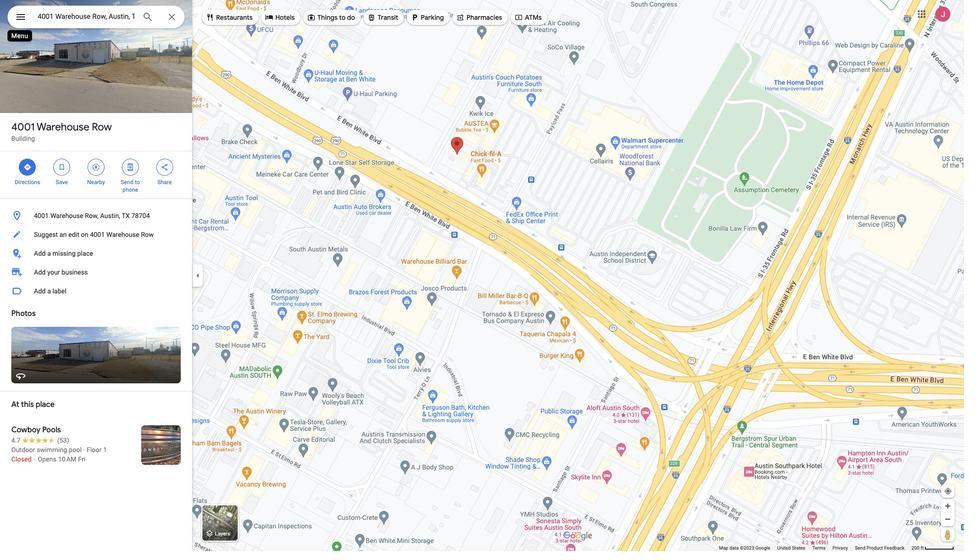 Task type: describe. For each thing, give the bounding box(es) containing it.
closed
[[11, 456, 32, 463]]

 atms
[[515, 12, 542, 23]]

warehouse for row
[[37, 121, 89, 134]]

row inside 4001 warehouse row building
[[92, 121, 112, 134]]

200 ft
[[912, 546, 925, 551]]

suggest an edit on 4001 warehouse row button
[[0, 225, 192, 244]]

layers
[[215, 531, 230, 537]]

4001 warehouse row main content
[[0, 0, 192, 551]]

add a label button
[[0, 282, 192, 301]]

 button
[[8, 6, 34, 30]]

an
[[60, 231, 67, 238]]

map data ©2023 google
[[720, 546, 771, 551]]

pool
[[69, 446, 82, 454]]

data
[[730, 546, 739, 551]]

united
[[778, 546, 792, 551]]


[[126, 162, 135, 172]]

 pharmacies
[[457, 12, 503, 23]]

at
[[11, 400, 19, 409]]

floor
[[87, 446, 102, 454]]

terms button
[[813, 545, 826, 551]]

missing
[[53, 250, 76, 257]]

©2023
[[741, 546, 755, 551]]

send for send product feedback
[[856, 546, 866, 551]]

at this place
[[11, 400, 55, 409]]

place inside button
[[77, 250, 93, 257]]


[[265, 12, 274, 23]]

add your business
[[34, 269, 88, 276]]


[[411, 12, 419, 23]]

photos
[[11, 309, 36, 319]]

 hotels
[[265, 12, 295, 23]]


[[92, 162, 100, 172]]


[[457, 12, 465, 23]]

⋅
[[33, 456, 36, 463]]

privacy
[[833, 546, 849, 551]]

collapse side panel image
[[193, 270, 203, 281]]

·
[[83, 446, 85, 454]]

united states
[[778, 546, 806, 551]]

nearby
[[87, 179, 105, 186]]


[[160, 162, 169, 172]]

200 ft button
[[912, 546, 955, 551]]

zoom out image
[[945, 516, 952, 523]]

building
[[11, 135, 35, 142]]

(53)
[[57, 437, 69, 444]]

fri
[[78, 456, 85, 463]]

feedback
[[885, 546, 905, 551]]

business
[[62, 269, 88, 276]]

add a label
[[34, 287, 67, 295]]

pharmacies
[[467, 13, 503, 22]]

 parking
[[411, 12, 444, 23]]

4001 Warehouse Row, Austin, TX 78704 field
[[8, 6, 185, 28]]

edit
[[68, 231, 79, 238]]

show your location image
[[945, 487, 953, 496]]

warehouse for row,
[[50, 212, 83, 220]]

 restaurants
[[206, 12, 253, 23]]

phone
[[123, 187, 138, 193]]

4001 inside button
[[90, 231, 105, 238]]

do
[[347, 13, 355, 22]]

privacy button
[[833, 545, 849, 551]]

1
[[103, 446, 107, 454]]


[[307, 12, 316, 23]]

label
[[53, 287, 67, 295]]

transit
[[378, 13, 399, 22]]

 search field
[[8, 6, 185, 30]]

opens
[[38, 456, 57, 463]]

google
[[756, 546, 771, 551]]

add a missing place button
[[0, 244, 192, 263]]

send for send to phone
[[121, 179, 134, 186]]

4001 for row
[[11, 121, 35, 134]]

add for add a label
[[34, 287, 46, 295]]


[[515, 12, 523, 23]]

restaurants
[[216, 13, 253, 22]]

on
[[81, 231, 88, 238]]



Task type: vqa. For each thing, say whether or not it's contained in the screenshot.
phone
yes



Task type: locate. For each thing, give the bounding box(es) containing it.
to left do
[[339, 13, 346, 22]]

2 vertical spatial add
[[34, 287, 46, 295]]

add for add a missing place
[[34, 250, 46, 257]]


[[23, 162, 32, 172]]

austin,
[[100, 212, 120, 220]]

warehouse inside button
[[50, 212, 83, 220]]

place down on
[[77, 250, 93, 257]]

save
[[56, 179, 68, 186]]

a left "missing"
[[47, 250, 51, 257]]

add down suggest
[[34, 250, 46, 257]]

terms
[[813, 546, 826, 551]]

0 horizontal spatial row
[[92, 121, 112, 134]]

1 horizontal spatial place
[[77, 250, 93, 257]]

warehouse inside button
[[107, 231, 139, 238]]

1 vertical spatial send
[[856, 546, 866, 551]]

send left product on the right bottom
[[856, 546, 866, 551]]

to inside  things to do
[[339, 13, 346, 22]]

a for missing
[[47, 250, 51, 257]]

1 vertical spatial 4001
[[34, 212, 49, 220]]

0 horizontal spatial to
[[135, 179, 140, 186]]

2 vertical spatial warehouse
[[107, 231, 139, 238]]

to inside send to phone
[[135, 179, 140, 186]]

things
[[318, 13, 338, 22]]

row inside button
[[141, 231, 154, 238]]

0 vertical spatial warehouse
[[37, 121, 89, 134]]

4.7 stars 53 reviews image
[[11, 436, 69, 445]]

add left your
[[34, 269, 46, 276]]

0 vertical spatial to
[[339, 13, 346, 22]]

4001 up building
[[11, 121, 35, 134]]

0 vertical spatial 4001
[[11, 121, 35, 134]]

none field inside 4001 warehouse row, austin, tx 78704 field
[[38, 11, 135, 22]]

4.7
[[11, 437, 20, 444]]

a inside button
[[47, 287, 51, 295]]

cowboy
[[11, 425, 41, 435]]

4001 warehouse row building
[[11, 121, 112, 142]]

place right this
[[36, 400, 55, 409]]

send to phone
[[121, 179, 140, 193]]

add inside button
[[34, 250, 46, 257]]

show street view coverage image
[[942, 528, 956, 542]]

warehouse up 
[[37, 121, 89, 134]]

send product feedback button
[[856, 545, 905, 551]]

to
[[339, 13, 346, 22], [135, 179, 140, 186]]

row down 78704
[[141, 231, 154, 238]]

share
[[158, 179, 172, 186]]

1 vertical spatial a
[[47, 287, 51, 295]]

swimming
[[37, 446, 67, 454]]

add inside button
[[34, 287, 46, 295]]

row,
[[85, 212, 99, 220]]

send up "phone" at the left top
[[121, 179, 134, 186]]


[[206, 12, 214, 23]]

united states button
[[778, 545, 806, 551]]

0 vertical spatial a
[[47, 250, 51, 257]]

directions
[[15, 179, 40, 186]]

0 vertical spatial row
[[92, 121, 112, 134]]

1 vertical spatial warehouse
[[50, 212, 83, 220]]

footer inside google maps element
[[720, 545, 912, 551]]

send inside button
[[856, 546, 866, 551]]

tx
[[122, 212, 130, 220]]

your
[[47, 269, 60, 276]]

hotels
[[275, 13, 295, 22]]

1 add from the top
[[34, 250, 46, 257]]

4001 for row,
[[34, 212, 49, 220]]

pools
[[42, 425, 61, 435]]

outdoor swimming pool · floor 1 closed ⋅ opens 10 am fri
[[11, 446, 107, 463]]

product
[[867, 546, 884, 551]]

row
[[92, 121, 112, 134], [141, 231, 154, 238]]

1 vertical spatial to
[[135, 179, 140, 186]]


[[58, 162, 66, 172]]

send inside send to phone
[[121, 179, 134, 186]]

0 horizontal spatial place
[[36, 400, 55, 409]]

warehouse
[[37, 121, 89, 134], [50, 212, 83, 220], [107, 231, 139, 238]]

footer containing map data ©2023 google
[[720, 545, 912, 551]]

4001 inside button
[[34, 212, 49, 220]]

states
[[793, 546, 806, 551]]

suggest an edit on 4001 warehouse row
[[34, 231, 154, 238]]

1 a from the top
[[47, 250, 51, 257]]

a inside button
[[47, 250, 51, 257]]

cowboy pools
[[11, 425, 61, 435]]

add your business link
[[0, 263, 192, 282]]

send
[[121, 179, 134, 186], [856, 546, 866, 551]]

ft
[[921, 546, 925, 551]]

78704
[[131, 212, 150, 220]]

200
[[912, 546, 920, 551]]

4001 right on
[[90, 231, 105, 238]]

0 vertical spatial send
[[121, 179, 134, 186]]

this
[[21, 400, 34, 409]]

1 horizontal spatial to
[[339, 13, 346, 22]]


[[15, 10, 26, 24]]

2 add from the top
[[34, 269, 46, 276]]

warehouse down tx
[[107, 231, 139, 238]]

2 vertical spatial 4001
[[90, 231, 105, 238]]

4001
[[11, 121, 35, 134], [34, 212, 49, 220], [90, 231, 105, 238]]

add for add your business
[[34, 269, 46, 276]]

parking
[[421, 13, 444, 22]]

1 vertical spatial add
[[34, 269, 46, 276]]

4001 warehouse row, austin, tx 78704
[[34, 212, 150, 220]]

0 vertical spatial add
[[34, 250, 46, 257]]

 transit
[[368, 12, 399, 23]]

1 vertical spatial row
[[141, 231, 154, 238]]

1 horizontal spatial send
[[856, 546, 866, 551]]

3 add from the top
[[34, 287, 46, 295]]

to up "phone" at the left top
[[135, 179, 140, 186]]

warehouse up an
[[50, 212, 83, 220]]

4001 warehouse row, austin, tx 78704 button
[[0, 206, 192, 225]]

4001 up suggest
[[34, 212, 49, 220]]

outdoor
[[11, 446, 35, 454]]

suggest
[[34, 231, 58, 238]]

footer
[[720, 545, 912, 551]]

map
[[720, 546, 729, 551]]

add a missing place
[[34, 250, 93, 257]]

1 vertical spatial place
[[36, 400, 55, 409]]

google account: james peterson  
(james.peterson1902@gmail.com) image
[[936, 6, 951, 21]]

google maps element
[[0, 0, 965, 551]]

1 horizontal spatial row
[[141, 231, 154, 238]]

send product feedback
[[856, 546, 905, 551]]

None field
[[38, 11, 135, 22]]

row up 
[[92, 121, 112, 134]]

0 vertical spatial place
[[77, 250, 93, 257]]

zoom in image
[[945, 503, 952, 510]]

add
[[34, 250, 46, 257], [34, 269, 46, 276], [34, 287, 46, 295]]

a for label
[[47, 287, 51, 295]]

10 am
[[58, 456, 76, 463]]

4001 inside 4001 warehouse row building
[[11, 121, 35, 134]]

2 a from the top
[[47, 287, 51, 295]]

 things to do
[[307, 12, 355, 23]]

add left label
[[34, 287, 46, 295]]

place
[[77, 250, 93, 257], [36, 400, 55, 409]]


[[368, 12, 376, 23]]

atms
[[525, 13, 542, 22]]

a
[[47, 250, 51, 257], [47, 287, 51, 295]]

0 horizontal spatial send
[[121, 179, 134, 186]]

a left label
[[47, 287, 51, 295]]

warehouse inside 4001 warehouse row building
[[37, 121, 89, 134]]

actions for 4001 warehouse row region
[[0, 151, 192, 198]]



